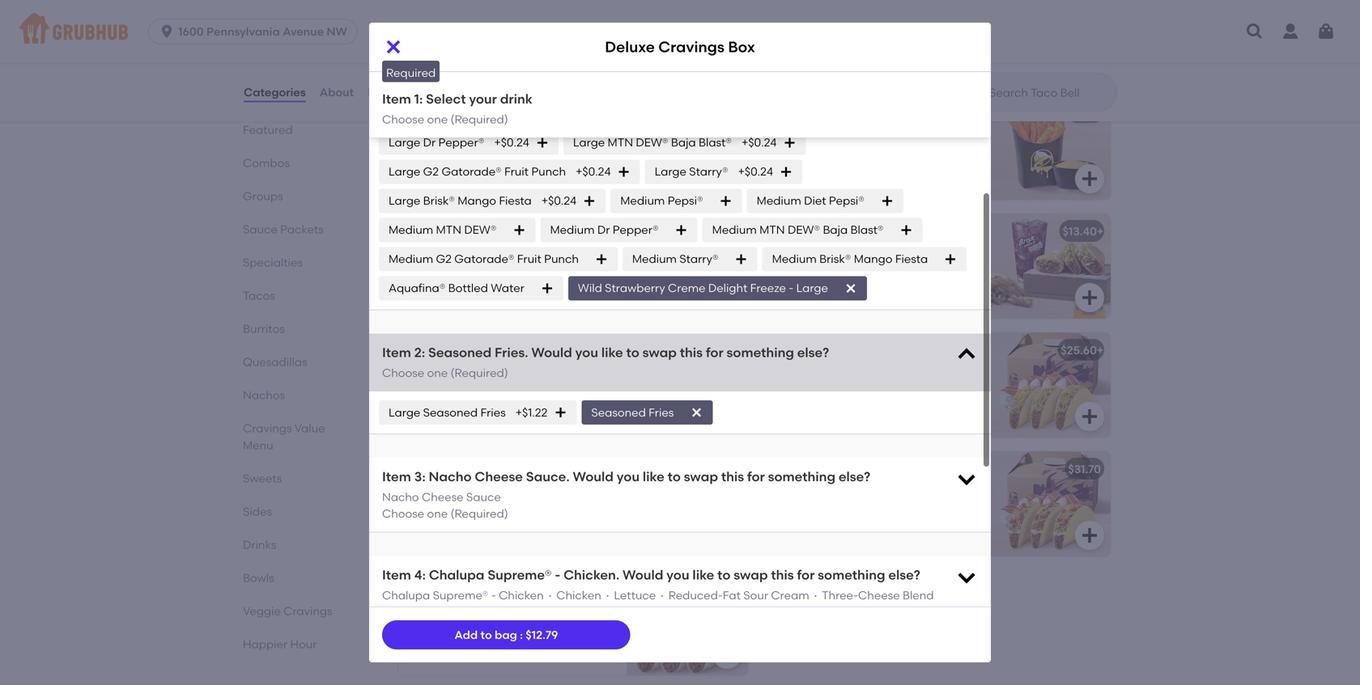 Task type: vqa. For each thing, say whether or not it's contained in the screenshot.
the Sauce in Item 3: Nacho Cheese Sauce. Would you like to swap this for something else? Nacho Cheese Sauce Choose one (Required)
yes



Task type: describe. For each thing, give the bounding box(es) containing it.
$26.82
[[703, 463, 738, 476]]

crispy
[[408, 128, 443, 142]]

would inside item 4: chalupa supreme® - chicken. would you like to swap this for something else? chalupa supreme® - chicken ∙ chicken ∙ lettuce ∙ reduced-fat sour cream ∙ three-cheese blend ∙ tomatoes
[[623, 564, 663, 580]]

taco party pack image
[[989, 333, 1111, 438]]

medium for medium diet pepsi®
[[757, 191, 801, 205]]

∙ down the chicken.
[[604, 586, 611, 599]]

combos
[[243, 156, 290, 170]]

$32.92
[[704, 582, 738, 595]]

seasoned fries
[[591, 403, 674, 417]]

large seasoned fries
[[389, 403, 506, 417]]

2 (required) from the top
[[451, 113, 508, 126]]

taco right 3: at left bottom
[[433, 463, 460, 476]]

burrito
[[449, 344, 487, 357]]

gatorade® for medium
[[454, 249, 514, 263]]

or for pack
[[857, 383, 868, 397]]

pack up your choice of 12 of the following tacos: crunchy or soft tacos, crunchy or soft taco supremes®.
[[833, 344, 861, 357]]

dew® for large mtn dew® baja blast®
[[636, 133, 668, 146]]

your for your choice of 12 of the following tacos: crunchy or soft tacos, crunchy or soft taco supremes®.
[[771, 366, 795, 380]]

happier
[[243, 638, 288, 652]]

golden,
[[771, 128, 814, 142]]

includes a chalupa supreme, a beefy 5-layer burrito, a crunchy taco, cinnamon twists, and a medium fountain drink.
[[771, 247, 948, 311]]

medium for medium mtn dew® baja blast®
[[712, 220, 757, 234]]

∙ up 'supreme®.'
[[547, 586, 554, 599]]

item 4: chalupa supreme® - chicken. would you like to swap this for something else? chalupa supreme® - chicken ∙ chicken ∙ lettuce ∙ reduced-fat sour cream ∙ three-cheese blend ∙ tomatoes
[[382, 564, 934, 616]]

twists,
[[864, 280, 899, 294]]

dew® for medium mtn dew®
[[464, 220, 497, 234]]

dip.
[[500, 145, 521, 159]]

large for large seasoned fries
[[389, 403, 420, 417]]

large dr pepper®
[[389, 133, 484, 146]]

pepsi® for large pepsi®
[[423, 103, 459, 117]]

to left bag at the left bottom of the page
[[481, 629, 492, 642]]

$12.79 +
[[702, 225, 741, 238]]

to inside 'crispy nacho fries and nacho cheese sauce to dip.'
[[486, 145, 497, 159]]

nacho up includes 12 soft tacos
[[429, 466, 472, 482]]

nw
[[327, 25, 347, 38]]

reduced-
[[669, 586, 723, 599]]

categories button
[[243, 63, 307, 121]]

soft up "includes 12 soft tacos supreme®."
[[461, 582, 483, 595]]

dr for medium
[[597, 220, 610, 234]]

seasoned down layer
[[423, 403, 478, 417]]

$25.60 +
[[1061, 344, 1104, 357]]

+$0.24 for large starry®
[[738, 162, 773, 175]]

and inside includes 4 crunchy tacos and 4 beefy 5-layer burritos
[[550, 366, 572, 380]]

$25.60
[[1061, 344, 1097, 357]]

+ for $13.40
[[1097, 225, 1104, 238]]

seasoned
[[914, 128, 967, 142]]

pack up your choice of 12 of the following tacos: crunchy or soft taco supremes®.
[[885, 463, 914, 476]]

fries.
[[495, 342, 528, 357]]

2 chicken from the left
[[556, 586, 601, 599]]

taco & burrito cravings pack image
[[627, 333, 748, 438]]

about button
[[319, 63, 355, 121]]

taco up "includes 12 soft tacos supreme®."
[[485, 582, 513, 595]]

supremes®. inside your choice of 12 of the following tacos: crunchy or soft tacos, crunchy or soft taco supremes®.
[[888, 399, 951, 413]]

1 one from the top
[[427, 64, 448, 77]]

seasoned inside item 2: seasoned fries. would you like to swap this for something else? choose one (required)
[[428, 342, 492, 357]]

large for large brisk® mango fiesta
[[389, 191, 420, 205]]

chalupa for supreme,
[[830, 247, 878, 261]]

taco inside your choice of 12 of the following tacos: crunchy or soft tacos, crunchy or soft taco supremes®.
[[859, 399, 885, 413]]

taco up your choice of 12 of the following tacos: crunchy or soft taco supremes®.
[[823, 463, 850, 476]]

sauce inside 'crispy nacho fries and nacho cheese sauce to dip.'
[[450, 145, 483, 159]]

your choice of 12 of the following tacos: crunchy or soft taco supremes®.
[[771, 486, 948, 532]]

$13.40
[[1063, 225, 1097, 238]]

choice for taco
[[798, 486, 835, 499]]

$25.62 +
[[699, 344, 741, 357]]

and inside golden, crisp nacho fries seasoned with bold mexican spices and nacho cheese sauce for dipping.
[[910, 145, 932, 159]]

∙ left tomatoes at left
[[382, 602, 389, 616]]

nacho down 3: at left bottom
[[382, 488, 419, 501]]

bottled
[[448, 278, 488, 292]]

∙ right lettuce
[[659, 586, 666, 599]]

2 horizontal spatial box
[[824, 225, 844, 238]]

0 vertical spatial supreme®
[[488, 564, 552, 580]]

item for like
[[382, 564, 411, 580]]

about
[[320, 85, 354, 99]]

0 horizontal spatial sauce
[[243, 223, 278, 236]]

4:
[[414, 564, 426, 580]]

you inside item 4: chalupa supreme® - chicken. would you like to swap this for something else? chalupa supreme® - chicken ∙ chicken ∙ lettuce ∙ reduced-fat sour cream ∙ three-cheese blend ∙ tomatoes
[[667, 564, 689, 580]]

large mtn dew® baja blast®
[[573, 133, 732, 146]]

choose inside item 3: nacho cheese sauce. would you like to swap this for something else? nacho cheese sauce choose one (required)
[[382, 504, 424, 518]]

2 choose from the top
[[382, 113, 424, 126]]

$4.01 +
[[1069, 106, 1104, 119]]

medium diet pepsi®
[[757, 191, 865, 205]]

blend
[[903, 586, 934, 599]]

soft taco party pack image
[[627, 452, 748, 557]]

large starry®
[[655, 162, 728, 175]]

large for large starry®
[[655, 162, 687, 175]]

this inside item 4: chalupa supreme® - chicken. would you like to swap this for something else? chalupa supreme® - chicken ∙ chicken ∙ lettuce ∙ reduced-fat sour cream ∙ three-cheese blend ∙ tomatoes
[[771, 564, 794, 580]]

fruit for medium g2 gatorade® fruit punch
[[517, 249, 541, 263]]

medium starry®
[[632, 249, 719, 263]]

veggie cravings
[[243, 605, 332, 619]]

dr for large
[[423, 133, 436, 146]]

1 horizontal spatial box
[[728, 38, 755, 56]]

Search Taco Bell search field
[[988, 85, 1112, 100]]

pack up 'supreme®.'
[[548, 582, 576, 595]]

large brisk® mango fiesta
[[389, 191, 532, 205]]

∙ left three- at right bottom
[[812, 586, 819, 599]]

1600 pennsylvania avenue nw button
[[148, 19, 364, 45]]

1600 pennsylvania avenue nw
[[178, 25, 347, 38]]

1 horizontal spatial -
[[555, 564, 560, 580]]

add
[[454, 629, 478, 642]]

includes for supreme
[[408, 605, 454, 618]]

party up your choice of 12 of the following tacos: crunchy or soft taco supremes®.
[[853, 463, 883, 476]]

tacos down the specialties
[[243, 289, 275, 303]]

2 select from the top
[[426, 91, 466, 107]]

medium for medium g2 gatorade® fruit punch
[[389, 249, 433, 263]]

crunchy inside includes a chalupa supreme, a beefy 5-layer burrito, a crunchy taco, cinnamon twists, and a medium fountain drink.
[[901, 264, 948, 278]]

1 (required) from the top
[[451, 64, 508, 77]]

large down layer
[[796, 278, 828, 292]]

hour
[[290, 638, 317, 652]]

medium brisk® mango fiesta
[[772, 249, 928, 263]]

soft down soft taco party pack
[[470, 486, 492, 499]]

cheese inside golden, crisp nacho fries seasoned with bold mexican spices and nacho cheese sauce for dipping.
[[771, 161, 810, 175]]

+$0.24 for large mtn dew® baja blast®
[[742, 133, 777, 146]]

0 vertical spatial $12.79
[[702, 225, 734, 238]]

seller
[[441, 208, 467, 220]]

large pepsi®
[[389, 103, 459, 117]]

one inside item 2: seasoned fries. would you like to swap this for something else? choose one (required)
[[427, 363, 448, 377]]

party up 'supreme®.'
[[515, 582, 545, 595]]

cheese inside item 4: chalupa supreme® - chicken. would you like to swap this for something else? chalupa supreme® - chicken ∙ chicken ∙ lettuce ∙ reduced-fat sour cream ∙ three-cheese blend ∙ tomatoes
[[858, 586, 900, 599]]

cream
[[771, 586, 809, 599]]

supreme for your
[[771, 463, 821, 476]]

$25.62
[[699, 344, 734, 357]]

soft inside your choice of 12 of the following tacos: crunchy or soft taco supremes®.
[[871, 502, 892, 516]]

12 inside your choice of 12 of the following tacos: crunchy or soft taco supremes®.
[[851, 486, 861, 499]]

sauce.
[[526, 466, 570, 482]]

punch for medium g2 gatorade® fruit punch
[[544, 249, 579, 263]]

spices
[[873, 145, 907, 159]]

or for party
[[857, 502, 868, 516]]

party up includes 12 soft tacos
[[463, 463, 493, 476]]

grilled cheese nacho fries - steak image
[[627, 0, 748, 81]]

$13.40 +
[[1063, 225, 1104, 238]]

2 horizontal spatial pepsi®
[[829, 191, 865, 205]]

cinnamon
[[803, 280, 861, 294]]

taco inside your choice of 12 of the following tacos: crunchy or soft taco supremes®.
[[895, 502, 922, 516]]

swap inside item 3: nacho cheese sauce. would you like to swap this for something else? nacho cheese sauce choose one (required)
[[684, 466, 718, 482]]

gatorade® for large
[[442, 162, 502, 175]]

fries inside golden, crisp nacho fries seasoned with bold mexican spices and nacho cheese sauce for dipping.
[[886, 128, 911, 142]]

reviews
[[368, 85, 413, 99]]

1 4 from the left
[[457, 366, 463, 380]]

nacho up 'large dr pepper®'
[[443, 106, 480, 119]]

grilled cheese nacho fries - steak, spicy image
[[989, 0, 1111, 81]]

:
[[520, 629, 523, 642]]

choose inside item 2: seasoned fries. would you like to swap this for something else? choose one (required)
[[382, 363, 424, 377]]

golden, crisp nacho fries seasoned with bold mexican spices and nacho cheese sauce for dipping.
[[771, 128, 970, 175]]

veggie
[[243, 605, 281, 619]]

svg image inside main navigation navigation
[[1317, 22, 1336, 41]]

sweets
[[243, 472, 282, 486]]

brisk® for large
[[423, 191, 455, 205]]

best
[[418, 208, 439, 220]]

0 vertical spatial -
[[789, 278, 794, 292]]

large g2 gatorade® fruit punch
[[389, 162, 566, 175]]

fries for large seasoned fries
[[480, 403, 506, 417]]

sauce packets
[[243, 223, 324, 236]]

nacho fries image
[[989, 95, 1111, 200]]

layer
[[816, 264, 846, 278]]

includes 12 soft tacos supreme®.
[[408, 605, 587, 618]]

delight
[[708, 278, 748, 292]]

2 vertical spatial chalupa
[[382, 586, 430, 599]]

one inside item 3: nacho cheese sauce. would you like to swap this for something else? nacho cheese sauce choose one (required)
[[427, 504, 448, 518]]

supremes®. inside your choice of 12 of the following tacos: crunchy or soft taco supremes®.
[[771, 518, 834, 532]]

mango for large brisk® mango fiesta
[[458, 191, 496, 205]]

aquafina®
[[389, 278, 446, 292]]

taco down medium
[[771, 344, 798, 357]]

pack right fries. at left
[[543, 344, 571, 357]]

cravings inside cravings value menu
[[243, 422, 292, 436]]

your choice of 12 of the following tacos: crunchy or soft tacos, crunchy or soft taco supremes®.
[[771, 366, 951, 413]]

the for tacos,
[[878, 366, 896, 380]]

item 2: seasoned fries. would you like to swap this for something else? choose one (required)
[[382, 342, 829, 377]]

and inside 'crispy nacho fries and nacho cheese sauce to dip.'
[[513, 128, 535, 142]]

+$0.24 for large g2 gatorade® fruit punch
[[576, 162, 611, 175]]

soft up includes 12 soft tacos
[[408, 463, 430, 476]]

else? inside item 3: nacho cheese sauce. would you like to swap this for something else? nacho cheese sauce choose one (required)
[[839, 466, 871, 482]]

avenue
[[283, 25, 324, 38]]

fries for crispy nacho fries and nacho cheese sauce to dip.
[[485, 128, 511, 142]]

something inside item 4: chalupa supreme® - chicken. would you like to swap this for something else? chalupa supreme® - chicken ∙ chicken ∙ lettuce ∙ reduced-fat sour cream ∙ three-cheese blend ∙ tomatoes
[[818, 564, 885, 580]]

&
[[438, 344, 447, 357]]

wild strawberry creme delight freeze - large
[[578, 278, 828, 292]]

value
[[294, 422, 325, 436]]

dipping.
[[867, 161, 912, 175]]

seasoned down item 2: seasoned fries. would you like to swap this for something else? choose one (required)
[[591, 403, 646, 417]]

you inside item 3: nacho cheese sauce. would you like to swap this for something else? nacho cheese sauce choose one (required)
[[617, 466, 640, 482]]

sauce inside item 3: nacho cheese sauce. would you like to swap this for something else? nacho cheese sauce choose one (required)
[[466, 488, 501, 501]]

soft down taco party pack
[[834, 399, 856, 413]]

quesadillas
[[243, 355, 307, 369]]

3:
[[414, 466, 426, 482]]

nacho inside golden, crisp nacho fries seasoned with bold mexican spices and nacho cheese sauce for dipping.
[[846, 128, 883, 142]]

1 horizontal spatial deluxe cravings box
[[605, 38, 755, 56]]

nachos
[[243, 389, 285, 402]]

nacho inside 'crispy nacho fries and nacho cheese sauce to dip.'
[[446, 128, 483, 142]]

1 horizontal spatial deluxe
[[605, 38, 655, 56]]

+$0.24 for large brisk® mango fiesta
[[541, 191, 577, 205]]

happier hour
[[243, 638, 317, 652]]

taco & burrito cravings pack
[[408, 344, 571, 357]]

burritos inside includes 4 crunchy tacos and 4 beefy 5-layer burritos
[[483, 383, 525, 397]]

cravings box image
[[989, 214, 1111, 319]]

best seller
[[418, 208, 467, 220]]

blast® for medium mtn dew® baja blast®
[[851, 220, 884, 234]]

large nacho fries
[[408, 106, 509, 119]]

svg image inside 1600 pennsylvania avenue nw "button"
[[159, 23, 175, 40]]

2 1: from the top
[[414, 91, 423, 107]]

2 one from the top
[[427, 113, 448, 126]]

0 vertical spatial cheese
[[475, 466, 523, 482]]

pepsi® for medium pepsi®
[[668, 191, 703, 205]]

1 vertical spatial deluxe cravings box
[[408, 228, 522, 242]]

fiesta for large brisk® mango fiesta
[[499, 191, 532, 205]]

large for large pepsi®
[[389, 103, 420, 117]]

fruit for large g2 gatorade® fruit punch
[[504, 162, 529, 175]]

pennsylvania
[[206, 25, 280, 38]]

for inside item 4: chalupa supreme® - chicken. would you like to swap this for something else? chalupa supreme® - chicken ∙ chicken ∙ lettuce ∙ reduced-fat sour cream ∙ three-cheese blend ∙ tomatoes
[[797, 564, 815, 580]]

1 vertical spatial cheese
[[422, 488, 464, 501]]

chalupa for supreme®
[[429, 564, 485, 580]]

burrito,
[[849, 264, 888, 278]]

deluxe cravings box image
[[627, 214, 748, 319]]

fries down item 2: seasoned fries. would you like to swap this for something else? choose one (required)
[[649, 403, 674, 417]]

12 down soft taco party pack
[[457, 486, 467, 499]]

something inside item 2: seasoned fries. would you like to swap this for something else? choose one (required)
[[727, 342, 794, 357]]

1 vertical spatial deluxe
[[408, 228, 446, 242]]



Task type: locate. For each thing, give the bounding box(es) containing it.
water
[[491, 278, 524, 292]]

includes inside includes a chalupa supreme, a beefy 5-layer burrito, a crunchy taco, cinnamon twists, and a medium fountain drink.
[[771, 247, 817, 261]]

mtn
[[608, 133, 633, 146], [436, 220, 461, 234], [760, 220, 785, 234]]

+ for $12.79
[[734, 225, 741, 238]]

0 vertical spatial the
[[878, 366, 896, 380]]

starry® for large starry®
[[689, 162, 728, 175]]

svg image
[[1317, 22, 1336, 41], [384, 37, 403, 57], [780, 162, 793, 175], [717, 169, 737, 189], [583, 191, 596, 204], [881, 191, 894, 204], [675, 220, 688, 233], [595, 250, 608, 263], [844, 279, 857, 292], [717, 288, 737, 308], [955, 340, 978, 363], [717, 526, 737, 546]]

2 vertical spatial would
[[623, 564, 663, 580]]

2 following from the top
[[898, 486, 948, 499]]

and down taco & burrito cravings pack
[[550, 366, 572, 380]]

4 choose from the top
[[382, 504, 424, 518]]

tacos down sauce.
[[494, 486, 527, 499]]

1 item 1: select your drink choose one (required) from the top
[[382, 42, 533, 77]]

large up medium pepsi®
[[655, 162, 687, 175]]

supreme,
[[880, 247, 933, 261]]

1 vertical spatial baja
[[823, 220, 848, 234]]

1 horizontal spatial this
[[721, 466, 744, 482]]

2 horizontal spatial this
[[771, 564, 794, 580]]

tacos: for crunchy
[[771, 383, 804, 397]]

cheese down 3: at left bottom
[[422, 488, 464, 501]]

1600
[[178, 25, 204, 38]]

+ for $25.60
[[1097, 344, 1104, 357]]

medium
[[771, 297, 816, 311]]

select
[[426, 42, 466, 58], [426, 91, 466, 107]]

starry® up wild strawberry creme delight freeze - large
[[680, 249, 719, 263]]

mango up seller
[[458, 191, 496, 205]]

3 (required) from the top
[[451, 363, 508, 377]]

1 horizontal spatial pepsi®
[[668, 191, 703, 205]]

following for taco
[[898, 486, 948, 499]]

choose up reviews
[[382, 64, 424, 77]]

svg image
[[1245, 22, 1265, 41], [159, 23, 175, 40], [717, 50, 737, 70], [1080, 50, 1100, 70], [536, 133, 549, 146], [783, 133, 796, 146], [617, 162, 630, 175], [1080, 169, 1100, 189], [719, 191, 732, 204], [513, 220, 526, 233], [900, 220, 913, 233], [735, 250, 748, 263], [944, 250, 957, 263], [541, 279, 554, 292], [1080, 288, 1100, 308], [554, 403, 567, 416], [690, 403, 703, 416], [1080, 407, 1100, 427], [955, 465, 978, 488], [1080, 526, 1100, 546], [955, 563, 978, 586], [717, 645, 737, 665]]

0 horizontal spatial deluxe cravings box
[[408, 228, 522, 242]]

0 vertical spatial chalupa
[[830, 247, 878, 261]]

something
[[727, 342, 794, 357], [768, 466, 836, 482], [818, 564, 885, 580]]

0 vertical spatial choice
[[798, 366, 835, 380]]

+$0.24 for large dr pepper®
[[494, 133, 529, 146]]

you up the reduced-
[[667, 564, 689, 580]]

the inside your choice of 12 of the following tacos: crunchy or soft taco supremes®.
[[878, 486, 896, 499]]

$4.01
[[1069, 106, 1097, 119]]

like left $26.82
[[643, 466, 665, 482]]

featured
[[243, 123, 293, 137]]

choose down 3: at left bottom
[[382, 504, 424, 518]]

2 vertical spatial or
[[857, 502, 868, 516]]

1 vertical spatial item 1: select your drink choose one (required)
[[382, 91, 533, 126]]

mango for medium brisk® mango fiesta
[[854, 249, 893, 263]]

medium for medium brisk® mango fiesta
[[772, 249, 817, 263]]

1 1: from the top
[[414, 42, 423, 58]]

2:
[[414, 342, 425, 357]]

- left the chicken.
[[555, 564, 560, 580]]

blast® up large starry®
[[699, 133, 732, 146]]

aquafina® bottled water
[[389, 278, 524, 292]]

chicken
[[499, 586, 544, 599], [556, 586, 601, 599]]

pepsi® down large starry®
[[668, 191, 703, 205]]

main navigation navigation
[[0, 0, 1360, 63]]

+ for $25.62
[[734, 344, 741, 357]]

medium up delight
[[712, 220, 757, 234]]

1 choose from the top
[[382, 64, 424, 77]]

baja for medium mtn dew® baja blast®
[[823, 220, 848, 234]]

tacos,
[[895, 383, 930, 397]]

2 vertical spatial this
[[771, 564, 794, 580]]

2 horizontal spatial mtn
[[760, 220, 785, 234]]

fountain
[[819, 297, 865, 311]]

0 horizontal spatial nacho
[[538, 128, 573, 142]]

0 vertical spatial your
[[771, 366, 795, 380]]

choice for party
[[798, 366, 835, 380]]

this inside item 2: seasoned fries. would you like to swap this for something else? choose one (required)
[[680, 342, 703, 357]]

would
[[531, 342, 572, 357], [573, 466, 614, 482], [623, 564, 663, 580]]

for inside item 3: nacho cheese sauce. would you like to swap this for something else? nacho cheese sauce choose one (required)
[[747, 466, 765, 482]]

sauce down mexican
[[813, 161, 846, 175]]

soft left tacos,
[[871, 383, 892, 397]]

0 horizontal spatial burritos
[[243, 322, 285, 336]]

pepper® for large dr pepper®
[[438, 133, 484, 146]]

1 horizontal spatial pepper®
[[613, 220, 659, 234]]

2 the from the top
[[878, 486, 896, 499]]

1 the from the top
[[878, 366, 896, 380]]

supremes®. up cream
[[771, 518, 834, 532]]

would inside item 3: nacho cheese sauce. would you like to swap this for something else? nacho cheese sauce choose one (required)
[[573, 466, 614, 482]]

+$0.24 for large pepsi®
[[468, 103, 504, 117]]

crunchy inside your choice of 12 of the following tacos: crunchy or soft taco supremes®.
[[807, 502, 854, 516]]

and inside includes a chalupa supreme, a beefy 5-layer burrito, a crunchy taco, cinnamon twists, and a medium fountain drink.
[[902, 280, 924, 294]]

1 vertical spatial or
[[820, 399, 831, 413]]

0 horizontal spatial 4
[[457, 366, 463, 380]]

starry® for medium starry®
[[680, 249, 719, 263]]

baja up medium brisk® mango fiesta
[[823, 220, 848, 234]]

medium down cravings box
[[772, 249, 817, 263]]

1 vertical spatial cheese
[[771, 161, 810, 175]]

1 horizontal spatial swap
[[684, 466, 718, 482]]

bowls
[[243, 572, 274, 585]]

item 1: select your drink choose one (required)
[[382, 42, 533, 77], [382, 91, 533, 126]]

dew®
[[636, 133, 668, 146], [464, 220, 497, 234], [788, 220, 820, 234]]

medium g2 gatorade® fruit punch
[[389, 249, 579, 263]]

item left 3: at left bottom
[[382, 466, 411, 482]]

one up large pepsi® in the top of the page
[[427, 64, 448, 77]]

medium dr pepper®
[[550, 220, 659, 234]]

swap inside item 4: chalupa supreme® - chicken. would you like to swap this for something else? chalupa supreme® - chicken ∙ chicken ∙ lettuce ∙ reduced-fat sour cream ∙ three-cheese blend ∙ tomatoes
[[734, 564, 768, 580]]

(required) inside item 3: nacho cheese sauce. would you like to swap this for something else? nacho cheese sauce choose one (required)
[[451, 504, 508, 518]]

item
[[382, 42, 411, 58], [382, 91, 411, 107], [382, 342, 411, 357], [382, 466, 411, 482], [382, 564, 411, 580]]

1 vertical spatial chalupa
[[429, 564, 485, 580]]

1 vertical spatial like
[[643, 466, 665, 482]]

g2 for medium
[[436, 249, 452, 263]]

supreme soft taco party pack
[[408, 582, 576, 595]]

$12.79 right :
[[526, 629, 558, 642]]

1 vertical spatial gatorade®
[[454, 249, 514, 263]]

this inside item 3: nacho cheese sauce. would you like to swap this for something else? nacho cheese sauce choose one (required)
[[721, 466, 744, 482]]

1 vertical spatial $12.79
[[526, 629, 558, 642]]

taco
[[408, 344, 435, 357], [771, 344, 798, 357], [859, 399, 885, 413], [433, 463, 460, 476], [823, 463, 850, 476], [895, 502, 922, 516], [485, 582, 513, 595]]

1 item from the top
[[382, 42, 411, 58]]

1 vertical spatial dr
[[597, 220, 610, 234]]

medium for medium starry®
[[632, 249, 677, 263]]

0 vertical spatial fruit
[[504, 162, 529, 175]]

for right $26.82
[[747, 466, 765, 482]]

soft down supreme taco party pack
[[871, 502, 892, 516]]

0 vertical spatial or
[[857, 383, 868, 397]]

medium mtn dew®
[[389, 220, 497, 234]]

choose
[[382, 64, 424, 77], [382, 113, 424, 126], [382, 363, 424, 377], [382, 504, 424, 518]]

blast®
[[699, 133, 732, 146], [851, 220, 884, 234]]

beefy up taco,
[[771, 264, 802, 278]]

nacho inside golden, crisp nacho fries seasoned with bold mexican spices and nacho cheese sauce for dipping.
[[935, 145, 970, 159]]

mtn for medium mtn dew® baja blast®
[[760, 220, 785, 234]]

1 vertical spatial supreme®
[[433, 586, 489, 599]]

0 vertical spatial gatorade®
[[442, 162, 502, 175]]

2 horizontal spatial like
[[693, 564, 714, 580]]

1 vertical spatial beefy
[[408, 383, 439, 397]]

2 vertical spatial -
[[491, 586, 496, 599]]

following for tacos,
[[898, 366, 948, 380]]

fruit down dip. on the top left
[[504, 162, 529, 175]]

1 select from the top
[[426, 42, 466, 58]]

or inside your choice of 12 of the following tacos: crunchy or soft taco supremes®.
[[857, 502, 868, 516]]

choice
[[798, 366, 835, 380], [798, 486, 835, 499]]

categories
[[244, 85, 306, 99]]

fries down includes 4 crunchy tacos and 4 beefy 5-layer burritos
[[480, 403, 506, 417]]

else? inside item 2: seasoned fries. would you like to swap this for something else? choose one (required)
[[797, 342, 829, 357]]

supreme taco party pack
[[771, 463, 914, 476]]

1 vertical spatial fiesta
[[895, 249, 928, 263]]

tacos: down supreme taco party pack
[[771, 502, 804, 516]]

∙
[[547, 586, 554, 599], [604, 586, 611, 599], [659, 586, 666, 599], [812, 586, 819, 599], [382, 602, 389, 616]]

like inside item 4: chalupa supreme® - chicken. would you like to swap this for something else? chalupa supreme® - chicken ∙ chicken ∙ lettuce ∙ reduced-fat sour cream ∙ three-cheese blend ∙ tomatoes
[[693, 564, 714, 580]]

0 horizontal spatial would
[[531, 342, 572, 357]]

1 horizontal spatial blast®
[[851, 220, 884, 234]]

large for large nacho fries
[[408, 106, 440, 119]]

chalupa up tomatoes at left
[[382, 586, 430, 599]]

includes down cravings box
[[771, 247, 817, 261]]

1 horizontal spatial mtn
[[608, 133, 633, 146]]

nacho down large nacho fries
[[446, 128, 483, 142]]

0 horizontal spatial this
[[680, 342, 703, 357]]

mtn for medium mtn dew®
[[436, 220, 461, 234]]

large for large mtn dew® baja blast®
[[573, 133, 605, 146]]

burritos up the '+$1.22'
[[483, 383, 525, 397]]

item for swap
[[382, 342, 411, 357]]

a
[[819, 247, 827, 261], [936, 247, 943, 261], [891, 264, 898, 278], [927, 280, 934, 294]]

medium for medium mtn dew®
[[389, 220, 433, 234]]

1 horizontal spatial burritos
[[483, 383, 525, 397]]

0 horizontal spatial beefy
[[408, 383, 439, 397]]

your inside your choice of 12 of the following tacos: crunchy or soft tacos, crunchy or soft taco supremes®.
[[771, 366, 795, 380]]

you inside item 2: seasoned fries. would you like to swap this for something else? choose one (required)
[[575, 342, 598, 357]]

beefy
[[771, 264, 802, 278], [408, 383, 439, 397]]

includes inside includes 4 crunchy tacos and 4 beefy 5-layer burritos
[[408, 366, 454, 380]]

your up 'crispy nacho fries and nacho cheese sauce to dip.'
[[469, 91, 497, 107]]

taco left &
[[408, 344, 435, 357]]

0 vertical spatial sauce
[[450, 145, 483, 159]]

mango
[[458, 191, 496, 205], [854, 249, 893, 263]]

4 (required) from the top
[[451, 504, 508, 518]]

freeze
[[750, 278, 786, 292]]

sauce inside golden, crisp nacho fries seasoned with bold mexican spices and nacho cheese sauce for dipping.
[[813, 161, 846, 175]]

item up 'required'
[[382, 42, 411, 58]]

0 horizontal spatial fiesta
[[499, 191, 532, 205]]

tacos inside includes 4 crunchy tacos and 4 beefy 5-layer burritos
[[515, 366, 547, 380]]

+ for $4.01
[[1097, 106, 1104, 119]]

1 vertical spatial choice
[[798, 486, 835, 499]]

item 3: nacho cheese sauce. would you like to swap this for something else? nacho cheese sauce choose one (required)
[[382, 466, 871, 518]]

2 vertical spatial you
[[667, 564, 689, 580]]

2 horizontal spatial else?
[[889, 564, 920, 580]]

1 choice from the top
[[798, 366, 835, 380]]

0 vertical spatial mango
[[458, 191, 496, 205]]

to inside item 4: chalupa supreme® - chicken. would you like to swap this for something else? chalupa supreme® - chicken ∙ chicken ∙ lettuce ∙ reduced-fat sour cream ∙ three-cheese blend ∙ tomatoes
[[717, 564, 731, 580]]

choice down supreme taco party pack
[[798, 486, 835, 499]]

crispy nacho fries and nacho cheese sauce to dip.
[[408, 128, 573, 159]]

1 chicken from the left
[[499, 586, 544, 599]]

0 horizontal spatial supreme
[[408, 582, 458, 595]]

sauce down soft taco party pack
[[466, 488, 501, 501]]

includes down &
[[408, 366, 454, 380]]

3 choose from the top
[[382, 363, 424, 377]]

supreme®
[[488, 564, 552, 580], [433, 586, 489, 599]]

three-
[[822, 586, 858, 599]]

pepsi®
[[423, 103, 459, 117], [668, 191, 703, 205], [829, 191, 865, 205]]

like inside item 3: nacho cheese sauce. would you like to swap this for something else? nacho cheese sauce choose one (required)
[[643, 466, 665, 482]]

0 vertical spatial item 1: select your drink choose one (required)
[[382, 42, 533, 77]]

0 horizontal spatial box
[[501, 228, 522, 242]]

choice inside your choice of 12 of the following tacos: crunchy or soft tacos, crunchy or soft taco supremes®.
[[798, 366, 835, 380]]

like up seasoned fries on the bottom left
[[601, 342, 623, 357]]

1 drink from the top
[[500, 42, 533, 58]]

something up your choice of 12 of the following tacos: crunchy or soft taco supremes®.
[[768, 466, 836, 482]]

nacho
[[443, 106, 480, 119], [446, 128, 483, 142], [846, 128, 883, 142], [429, 466, 472, 482], [382, 488, 419, 501]]

party down medium
[[801, 344, 830, 357]]

baja for large mtn dew® baja blast®
[[671, 133, 696, 146]]

fiesta
[[499, 191, 532, 205], [895, 249, 928, 263]]

0 vertical spatial following
[[898, 366, 948, 380]]

taco party pack
[[771, 344, 861, 357]]

medium for medium pepsi®
[[620, 191, 665, 205]]

choice inside your choice of 12 of the following tacos: crunchy or soft taco supremes®.
[[798, 486, 835, 499]]

2 choice from the top
[[798, 486, 835, 499]]

medium for medium dr pepper®
[[550, 220, 595, 234]]

to up $32.92
[[717, 564, 731, 580]]

punch down 'crispy nacho fries and nacho cheese sauce to dip.'
[[531, 162, 566, 175]]

pepper® down medium pepsi®
[[613, 220, 659, 234]]

5- inside includes a chalupa supreme, a beefy 5-layer burrito, a crunchy taco, cinnamon twists, and a medium fountain drink.
[[804, 264, 816, 278]]

to inside item 2: seasoned fries. would you like to swap this for something else? choose one (required)
[[626, 342, 639, 357]]

1 vertical spatial this
[[721, 466, 744, 482]]

2 item 1: select your drink choose one (required) from the top
[[382, 91, 533, 126]]

0 horizontal spatial -
[[491, 586, 496, 599]]

would right sauce.
[[573, 466, 614, 482]]

chalupa inside includes a chalupa supreme, a beefy 5-layer burrito, a crunchy taco, cinnamon twists, and a medium fountain drink.
[[830, 247, 878, 261]]

for inside golden, crisp nacho fries seasoned with bold mexican spices and nacho cheese sauce for dipping.
[[849, 161, 864, 175]]

choose up 'crispy'
[[382, 113, 424, 126]]

your inside your choice of 12 of the following tacos: crunchy or soft taco supremes®.
[[771, 486, 795, 499]]

crunchy inside includes 4 crunchy tacos and 4 beefy 5-layer burritos
[[466, 366, 513, 380]]

something inside item 3: nacho cheese sauce. would you like to swap this for something else? nacho cheese sauce choose one (required)
[[768, 466, 836, 482]]

- up medium
[[789, 278, 794, 292]]

large
[[389, 103, 420, 117], [408, 106, 440, 119], [389, 133, 420, 146], [573, 133, 605, 146], [389, 162, 420, 175], [655, 162, 687, 175], [389, 191, 420, 205], [796, 278, 828, 292], [389, 403, 420, 417]]

item for to
[[382, 466, 411, 482]]

0 vertical spatial brisk®
[[423, 191, 455, 205]]

0 vertical spatial blast®
[[699, 133, 732, 146]]

5- inside includes 4 crunchy tacos and 4 beefy 5-layer burritos
[[442, 383, 453, 397]]

cravings value menu
[[243, 422, 325, 453]]

supreme up your choice of 12 of the following tacos: crunchy or soft taco supremes®.
[[771, 463, 821, 476]]

tacos: inside your choice of 12 of the following tacos: crunchy or soft tacos, crunchy or soft taco supremes®.
[[771, 383, 804, 397]]

12 up add
[[457, 605, 467, 618]]

1 vertical spatial starry®
[[680, 249, 719, 263]]

strawberry
[[605, 278, 665, 292]]

else? up your choice of 12 of the following tacos: crunchy or soft taco supremes®.
[[839, 466, 871, 482]]

pack left sauce.
[[495, 463, 523, 476]]

0 horizontal spatial chicken
[[499, 586, 544, 599]]

0 vertical spatial 5-
[[804, 264, 816, 278]]

cheese up includes 12 soft tacos
[[475, 466, 523, 482]]

tacos for soft taco party pack
[[494, 486, 527, 499]]

includes 12 soft tacos
[[408, 486, 527, 499]]

to left $26.82
[[668, 466, 681, 482]]

2 vertical spatial swap
[[734, 564, 768, 580]]

your for your choice of 12 of the following tacos: crunchy or soft taco supremes®.
[[771, 486, 795, 499]]

includes
[[771, 247, 817, 261], [408, 366, 454, 380], [408, 486, 454, 499], [408, 605, 454, 618]]

item inside item 4: chalupa supreme® - chicken. would you like to swap this for something else? chalupa supreme® - chicken ∙ chicken ∙ lettuce ∙ reduced-fat sour cream ∙ three-cheese blend ∙ tomatoes
[[382, 564, 411, 580]]

dr
[[423, 133, 436, 146], [597, 220, 610, 234]]

0 vertical spatial baja
[[671, 133, 696, 146]]

1 vertical spatial fruit
[[517, 249, 541, 263]]

2 tacos: from the top
[[771, 502, 804, 516]]

your
[[469, 42, 497, 58], [469, 91, 497, 107]]

gatorade® up bottled
[[454, 249, 514, 263]]

1 tacos: from the top
[[771, 383, 804, 397]]

punch for large g2 gatorade® fruit punch
[[531, 162, 566, 175]]

+
[[1097, 106, 1104, 119], [734, 225, 741, 238], [1097, 225, 1104, 238], [734, 344, 741, 357], [1097, 344, 1104, 357]]

0 horizontal spatial like
[[601, 342, 623, 357]]

tacos: inside your choice of 12 of the following tacos: crunchy or soft taco supremes®.
[[771, 502, 804, 516]]

would inside item 2: seasoned fries. would you like to swap this for something else? choose one (required)
[[531, 342, 572, 357]]

for down wild strawberry creme delight freeze - large
[[706, 342, 724, 357]]

dew® down the medium diet pepsi®
[[788, 220, 820, 234]]

cheese left blend
[[858, 586, 900, 599]]

1 vertical spatial brisk®
[[819, 249, 851, 263]]

chicken.
[[564, 564, 620, 580]]

0 horizontal spatial mango
[[458, 191, 496, 205]]

medium up wild
[[550, 220, 595, 234]]

medium up medium dr pepper®
[[620, 191, 665, 205]]

for inside item 2: seasoned fries. would you like to swap this for something else? choose one (required)
[[706, 342, 724, 357]]

2 vertical spatial cheese
[[858, 586, 900, 599]]

medium pepsi®
[[620, 191, 703, 205]]

lettuce
[[614, 586, 656, 599]]

crunchy
[[901, 264, 948, 278], [466, 366, 513, 380], [807, 383, 854, 397], [771, 399, 817, 413], [807, 502, 854, 516]]

pepper® for medium dr pepper®
[[613, 220, 659, 234]]

to inside item 3: nacho cheese sauce. would you like to swap this for something else? nacho cheese sauce choose one (required)
[[668, 466, 681, 482]]

1 horizontal spatial brisk®
[[819, 249, 851, 263]]

(required) inside item 2: seasoned fries. would you like to swap this for something else? choose one (required)
[[451, 363, 508, 377]]

chalupa up 'burrito,'
[[830, 247, 878, 261]]

mtn for large mtn dew® baja blast®
[[608, 133, 633, 146]]

includes for cravings
[[771, 247, 817, 261]]

0 vertical spatial 1:
[[414, 42, 423, 58]]

(required) down includes 12 soft tacos
[[451, 504, 508, 518]]

the for taco
[[878, 486, 896, 499]]

0 horizontal spatial mtn
[[436, 220, 461, 234]]

includes for taco
[[408, 366, 454, 380]]

sauce down groups
[[243, 223, 278, 236]]

includes for soft
[[408, 486, 454, 499]]

supremes®. down tacos,
[[888, 399, 951, 413]]

menu
[[243, 439, 273, 453]]

your down supreme taco party pack
[[771, 486, 795, 499]]

fiesta for medium brisk® mango fiesta
[[895, 249, 928, 263]]

3 item from the top
[[382, 342, 411, 357]]

chicken up "includes 12 soft tacos supreme®."
[[499, 586, 544, 599]]

12 inside your choice of 12 of the following tacos: crunchy or soft tacos, crunchy or soft taco supremes®.
[[851, 366, 861, 380]]

0 horizontal spatial baja
[[671, 133, 696, 146]]

1 vertical spatial -
[[555, 564, 560, 580]]

packets
[[280, 223, 324, 236]]

large up 'crispy'
[[408, 106, 440, 119]]

1 vertical spatial the
[[878, 486, 896, 499]]

beefy inside includes 4 crunchy tacos and 4 beefy 5-layer burritos
[[408, 383, 439, 397]]

0 vertical spatial like
[[601, 342, 623, 357]]

you down wild
[[575, 342, 598, 357]]

0 vertical spatial fiesta
[[499, 191, 532, 205]]

2 4 from the left
[[575, 366, 581, 380]]

sour
[[744, 586, 768, 599]]

to
[[486, 145, 497, 159], [626, 342, 639, 357], [668, 466, 681, 482], [717, 564, 731, 580], [481, 629, 492, 642]]

1 horizontal spatial beefy
[[771, 264, 802, 278]]

following inside your choice of 12 of the following tacos: crunchy or soft tacos, crunchy or soft taco supremes®.
[[898, 366, 948, 380]]

fries up 'crispy nacho fries and nacho cheese sauce to dip.'
[[483, 106, 509, 119]]

1 horizontal spatial you
[[617, 466, 640, 482]]

groups
[[243, 189, 283, 203]]

2 horizontal spatial cheese
[[858, 586, 900, 599]]

4 one from the top
[[427, 504, 448, 518]]

0 horizontal spatial dr
[[423, 133, 436, 146]]

$12.79
[[702, 225, 734, 238], [526, 629, 558, 642]]

blast® for large mtn dew® baja blast®
[[699, 133, 732, 146]]

medium mtn dew® baja blast®
[[712, 220, 884, 234]]

beefy up large seasoned fries
[[408, 383, 439, 397]]

2 horizontal spatial would
[[623, 564, 663, 580]]

wild
[[578, 278, 602, 292]]

1 horizontal spatial sauce
[[466, 488, 501, 501]]

nacho up mexican
[[846, 128, 883, 142]]

sides
[[243, 505, 272, 519]]

2 horizontal spatial swap
[[734, 564, 768, 580]]

1 vertical spatial your
[[469, 91, 497, 107]]

item inside item 3: nacho cheese sauce. would you like to swap this for something else? nacho cheese sauce choose one (required)
[[382, 466, 411, 482]]

tacos for taco & burrito cravings pack
[[515, 366, 547, 380]]

1 horizontal spatial chicken
[[556, 586, 601, 599]]

cravings box
[[771, 225, 844, 238]]

soft down supreme soft taco party pack
[[470, 605, 492, 618]]

soft
[[871, 383, 892, 397], [834, 399, 856, 413], [408, 463, 430, 476], [470, 486, 492, 499], [871, 502, 892, 516], [461, 582, 483, 595], [470, 605, 492, 618]]

large for large dr pepper®
[[389, 133, 420, 146]]

1 your from the top
[[469, 42, 497, 58]]

like inside item 2: seasoned fries. would you like to swap this for something else? choose one (required)
[[601, 342, 623, 357]]

brisk® for medium
[[819, 249, 851, 263]]

3 one from the top
[[427, 363, 448, 377]]

5-
[[804, 264, 816, 278], [442, 383, 453, 397]]

nacho inside 'crispy nacho fries and nacho cheese sauce to dip.'
[[538, 128, 573, 142]]

else? up blend
[[889, 564, 920, 580]]

box
[[728, 38, 755, 56], [824, 225, 844, 238], [501, 228, 522, 242]]

(required)
[[451, 64, 508, 77], [451, 113, 508, 126], [451, 363, 508, 377], [451, 504, 508, 518]]

gatorade® down 'crispy nacho fries and nacho cheese sauce to dip.'
[[442, 162, 502, 175]]

5 item from the top
[[382, 564, 411, 580]]

supreme® up "includes 12 soft tacos supreme®."
[[433, 586, 489, 599]]

1 vertical spatial following
[[898, 486, 948, 499]]

supreme® up supreme soft taco party pack
[[488, 564, 552, 580]]

1 horizontal spatial mango
[[854, 249, 893, 263]]

pepsi® up 'large dr pepper®'
[[423, 103, 459, 117]]

1 horizontal spatial like
[[643, 466, 665, 482]]

0 vertical spatial g2
[[423, 162, 439, 175]]

0 vertical spatial this
[[680, 342, 703, 357]]

4
[[457, 366, 463, 380], [575, 366, 581, 380]]

fries inside 'crispy nacho fries and nacho cheese sauce to dip.'
[[485, 128, 511, 142]]

cheese inside 'crispy nacho fries and nacho cheese sauce to dip.'
[[408, 145, 448, 159]]

large down reviews
[[389, 103, 420, 117]]

1:
[[414, 42, 423, 58], [414, 91, 423, 107]]

following inside your choice of 12 of the following tacos: crunchy or soft taco supremes®.
[[898, 486, 948, 499]]

12
[[851, 366, 861, 380], [457, 486, 467, 499], [851, 486, 861, 499], [457, 605, 467, 618]]

bag
[[495, 629, 517, 642]]

1 your from the top
[[771, 366, 795, 380]]

- up "includes 12 soft tacos supreme®."
[[491, 586, 496, 599]]

large for large g2 gatorade® fruit punch
[[389, 162, 420, 175]]

4 item from the top
[[382, 466, 411, 482]]

burritos up quesadillas
[[243, 322, 285, 336]]

creme
[[668, 278, 706, 292]]

the inside your choice of 12 of the following tacos: crunchy or soft tacos, crunchy or soft taco supremes®.
[[878, 366, 896, 380]]

sauce up large g2 gatorade® fruit punch
[[450, 145, 483, 159]]

1 horizontal spatial cheese
[[475, 466, 523, 482]]

choice down taco party pack
[[798, 366, 835, 380]]

1 vertical spatial would
[[573, 466, 614, 482]]

2 drink from the top
[[500, 91, 533, 107]]

punch up wild
[[544, 249, 579, 263]]

dew® for medium mtn dew® baja blast®
[[788, 220, 820, 234]]

baja
[[671, 133, 696, 146], [823, 220, 848, 234]]

g2 for large
[[423, 162, 439, 175]]

fat
[[723, 586, 741, 599]]

would up lettuce
[[623, 564, 663, 580]]

1 horizontal spatial sauce
[[813, 161, 846, 175]]

something up three- at right bottom
[[818, 564, 885, 580]]

beefy inside includes a chalupa supreme, a beefy 5-layer burrito, a crunchy taco, cinnamon twists, and a medium fountain drink.
[[771, 264, 802, 278]]

0 vertical spatial something
[[727, 342, 794, 357]]

1 horizontal spatial else?
[[839, 466, 871, 482]]

fries for large nacho fries
[[483, 106, 509, 119]]

1 following from the top
[[898, 366, 948, 380]]

2 your from the top
[[771, 486, 795, 499]]

large nacho fries image
[[627, 95, 748, 200]]

your down taco party pack
[[771, 366, 795, 380]]

deluxe
[[605, 38, 655, 56], [408, 228, 446, 242]]

or left tacos,
[[857, 383, 868, 397]]

swap inside item 2: seasoned fries. would you like to swap this for something else? choose one (required)
[[643, 342, 677, 357]]

cheese down 'crispy'
[[408, 145, 448, 159]]

2 your from the top
[[469, 91, 497, 107]]

supreme soft taco party pack image
[[627, 571, 748, 676]]

g2 down 'large dr pepper®'
[[423, 162, 439, 175]]

else? inside item 4: chalupa supreme® - chicken. would you like to swap this for something else? chalupa supreme® - chicken ∙ chicken ∙ lettuce ∙ reduced-fat sour cream ∙ three-cheese blend ∙ tomatoes
[[889, 564, 920, 580]]

0 vertical spatial swap
[[643, 342, 677, 357]]

item inside item 2: seasoned fries. would you like to swap this for something else? choose one (required)
[[382, 342, 411, 357]]

0 horizontal spatial blast®
[[699, 133, 732, 146]]

tacos: for supremes®.
[[771, 502, 804, 516]]

0 horizontal spatial 5-
[[442, 383, 453, 397]]

cheese
[[408, 145, 448, 159], [771, 161, 810, 175]]

supreme for includes
[[408, 582, 458, 595]]

reviews button
[[367, 63, 414, 121]]

supreme taco party pack image
[[989, 452, 1111, 557]]

2 item from the top
[[382, 91, 411, 107]]

0 horizontal spatial $12.79
[[526, 629, 558, 642]]

tacos for supreme soft taco party pack
[[494, 605, 527, 618]]

tacos: down taco party pack
[[771, 383, 804, 397]]

item 1: select your drink choose one (required) up 'large dr pepper®'
[[382, 91, 533, 126]]



